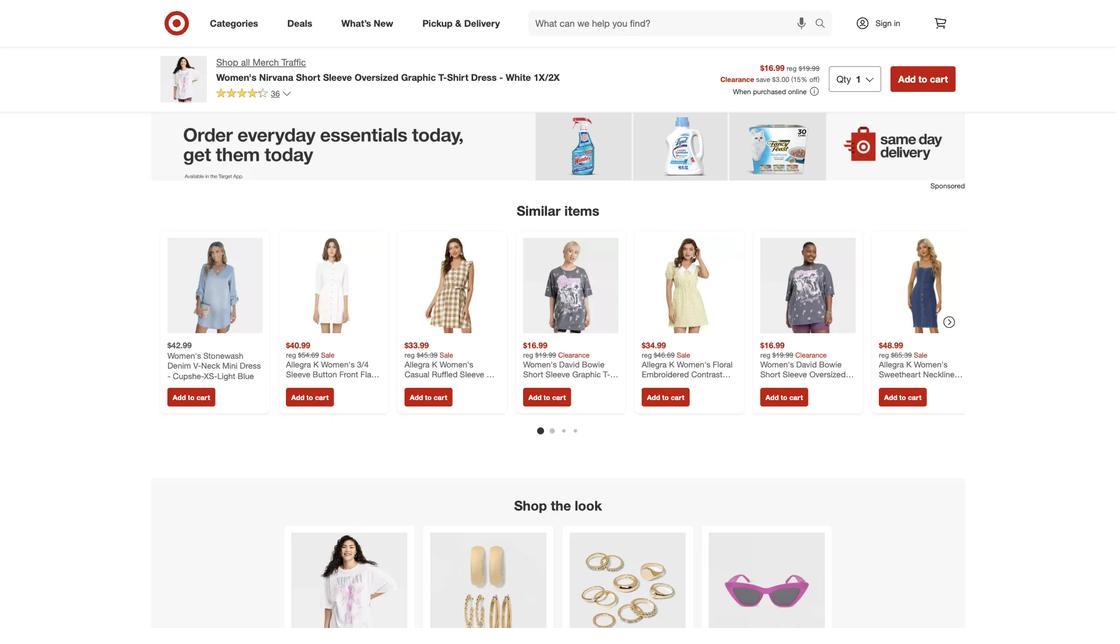 Task type: describe. For each thing, give the bounding box(es) containing it.
look
[[575, 497, 602, 514]]

15
[[794, 75, 802, 83]]

sleeve inside the $16.99 reg $19.99 clearance women's david bowie short sleeve graphic t- shirt dress - gray
[[546, 369, 570, 380]]

add to cart for allegra k women's sweetheart neckline straps sleeveless button down denim dresses blue large image
[[885, 393, 922, 402]]

region containing similar items
[[151, 113, 982, 628]]

t- for oversized
[[439, 71, 447, 83]]

- inside $42.99 women's stonewash denim v-neck mini dress - cupshe-xs-light blue
[[168, 371, 171, 381]]

dress for shop all merch traffic women's nirvana short sleeve oversized graphic t-shirt dress - white 1x/2x
[[471, 71, 497, 83]]

a
[[236, 22, 242, 33]]

$42.99 women's stonewash denim v-neck mini dress - cupshe-xs-light blue
[[168, 340, 261, 381]]

sale for $33.99
[[440, 351, 454, 359]]

delivery
[[464, 17, 500, 29]]

$19.99 for sleeve
[[536, 351, 557, 359]]

ask a question
[[217, 22, 282, 33]]

qty 1
[[837, 73, 862, 85]]

to for allegra k women's sweetheart neckline straps sleeveless button down denim dresses blue large image
[[900, 393, 907, 402]]

add for the allegra k women's casual ruffled sleeve a-line vintage gingham check sundress brown medium image
[[410, 393, 423, 402]]

reg inside the $16.99 reg $19.99 clearance women's david bowie short sleeve graphic t- shirt dress - gray
[[524, 351, 534, 359]]

$46.69
[[654, 351, 675, 359]]

reg for $40.99
[[286, 351, 296, 359]]

allegra k women's floral embroidered contrast collar elastic waist dress yellow medium image
[[642, 238, 738, 333]]

reg for $16.99
[[761, 351, 771, 359]]

qty
[[837, 73, 852, 85]]

t- for sleeve
[[604, 369, 611, 380]]

signent ring set 10pc - wild fable™ gold 4/8/7 image
[[570, 533, 686, 628]]

add for women's david bowie short sleeve oversized graphic t-shirt dress - gray 1x/2x image
[[766, 393, 779, 402]]

shirt for oversized
[[447, 71, 469, 83]]

graphic for sleeve
[[573, 369, 601, 380]]

allegra k women's casual ruffled sleeve a-line vintage gingham check sundress brown medium image
[[405, 238, 500, 333]]

what's
[[342, 17, 371, 29]]

search
[[810, 19, 838, 30]]

online
[[789, 87, 807, 96]]

reg inside $16.99 reg $19.99 clearance save $ 3.00 ( 15 % off )
[[787, 64, 797, 72]]

women's david bowie short sleeve graphic t-shirt dress - gray image
[[524, 238, 619, 333]]

add to cart button for women's david bowie short sleeve oversized graphic t-shirt dress - gray 1x/2x image
[[761, 388, 809, 407]]

short inside shop all merch traffic women's nirvana short sleeve oversized graphic t-shirt dress - white 1x/2x
[[296, 71, 321, 83]]

$19.99 for 15
[[799, 64, 820, 72]]

nirvana
[[259, 71, 294, 83]]

pickup & delivery link
[[413, 10, 515, 36]]

clearance for save
[[721, 75, 755, 83]]

add to cart for women's stonewash denim v-neck mini dress - cupshe-xs-light blue image
[[173, 393, 210, 402]]

clearance for women's
[[559, 351, 590, 359]]

v-
[[193, 361, 201, 371]]

$54.69
[[298, 351, 319, 359]]

when
[[734, 87, 752, 96]]

$45.39
[[417, 351, 438, 359]]

question
[[244, 22, 282, 33]]

$16.99 reg $19.99 clearance women's david bowie short sleeve graphic t- shirt dress - gray
[[524, 340, 611, 390]]

cart for the allegra k women's casual ruffled sleeve a-line vintage gingham check sundress brown medium image
[[434, 393, 448, 402]]

dress for $16.99 reg $19.99 clearance women's david bowie short sleeve graphic t- shirt dress - gray
[[543, 380, 564, 390]]

oversized
[[355, 71, 399, 83]]

reg for $48.99
[[880, 351, 890, 359]]

add to cart button for the allegra k women's casual ruffled sleeve a-line vintage gingham check sundress brown medium image
[[405, 388, 453, 407]]

$34.99 reg $46.69 sale
[[642, 340, 691, 359]]

ask
[[217, 22, 234, 33]]

when purchased online
[[734, 87, 807, 96]]

add for allegra k women's sweetheart neckline straps sleeveless button down denim dresses blue large image
[[885, 393, 898, 402]]

new
[[374, 17, 394, 29]]

add for allegra k women's floral embroidered contrast collar elastic waist dress yellow medium image
[[648, 393, 661, 402]]

sponsored
[[931, 182, 966, 190]]

$
[[773, 75, 776, 83]]

blue
[[238, 371, 254, 381]]

$34.99
[[642, 340, 667, 351]]

$16.99 inside $16.99 reg $19.99 clearance
[[761, 340, 785, 351]]

women's david bowie short sleeve oversized graphic t-shirt dress - gray 1x/2x image
[[761, 238, 856, 333]]

women's for shop
[[216, 71, 257, 83]]

to for the women's david bowie short sleeve graphic t-shirt dress - gray image
[[544, 393, 551, 402]]

(
[[792, 75, 794, 83]]

to for women's david bowie short sleeve oversized graphic t-shirt dress - gray 1x/2x image
[[781, 393, 788, 402]]

similar
[[517, 203, 561, 219]]

1
[[857, 73, 862, 85]]

add for women's stonewash denim v-neck mini dress - cupshe-xs-light blue image
[[173, 393, 186, 402]]

reg for $33.99
[[405, 351, 415, 359]]

reg for $34.99
[[642, 351, 652, 359]]

$16.99 for women's
[[524, 340, 548, 351]]

similar items
[[517, 203, 600, 219]]

shop the look
[[515, 497, 602, 514]]

1x/2x
[[534, 71, 560, 83]]

add to cart for women's david bowie short sleeve oversized graphic t-shirt dress - gray 1x/2x image
[[766, 393, 804, 402]]

add for the women's david bowie short sleeve graphic t-shirt dress - gray image
[[529, 393, 542, 402]]

sign in link
[[846, 10, 919, 36]]

deals link
[[278, 10, 327, 36]]

36
[[271, 88, 280, 99]]

$65.39
[[892, 351, 913, 359]]

allegra k women's 3/4 sleeve button front flare mini shirt dress white x-small image
[[286, 238, 382, 333]]

cart for the allegra k women's 3/4 sleeve button front flare mini shirt dress white x-small image
[[315, 393, 329, 402]]

off
[[810, 75, 818, 83]]

shop all merch traffic women's nirvana short sleeve oversized graphic t-shirt dress - white 1x/2x
[[216, 57, 560, 83]]

cart for women's stonewash denim v-neck mini dress - cupshe-xs-light blue image
[[197, 393, 210, 402]]

neck
[[201, 361, 220, 371]]



Task type: vqa. For each thing, say whether or not it's contained in the screenshot.
17
no



Task type: locate. For each thing, give the bounding box(es) containing it.
sale for $34.99
[[677, 351, 691, 359]]

frozen chain and chunky hoop trio earring set 3pc - wild fable™ gold image
[[431, 533, 547, 628], [431, 533, 547, 628]]

shirt for sleeve
[[524, 380, 541, 390]]

dress down david
[[543, 380, 564, 390]]

shirt
[[447, 71, 469, 83], [524, 380, 541, 390]]

purchased
[[754, 87, 787, 96]]

0 horizontal spatial dress
[[240, 361, 261, 371]]

$16.99 inside the $16.99 reg $19.99 clearance women's david bowie short sleeve graphic t- shirt dress - gray
[[524, 340, 548, 351]]

women's left david
[[524, 359, 557, 369]]

1 horizontal spatial shirt
[[524, 380, 541, 390]]

$16.99 reg $19.99 clearance
[[761, 340, 828, 359]]

short down 'traffic'
[[296, 71, 321, 83]]

shirt left gray
[[524, 380, 541, 390]]

0 horizontal spatial $19.99
[[536, 351, 557, 359]]

add to cart for the allegra k women's casual ruffled sleeve a-line vintage gingham check sundress brown medium image
[[410, 393, 448, 402]]

t- inside shop all merch traffic women's nirvana short sleeve oversized graphic t-shirt dress - white 1x/2x
[[439, 71, 447, 83]]

$33.99 reg $45.39 sale
[[405, 340, 454, 359]]

cupshe-
[[173, 371, 204, 381]]

sale right $54.69
[[321, 351, 335, 359]]

0 vertical spatial shirt
[[447, 71, 469, 83]]

$16.99
[[761, 63, 785, 73], [524, 340, 548, 351], [761, 340, 785, 351]]

add down $54.69
[[291, 393, 305, 402]]

dress inside the $16.99 reg $19.99 clearance women's david bowie short sleeve graphic t- shirt dress - gray
[[543, 380, 564, 390]]

$16.99 inside $16.99 reg $19.99 clearance save $ 3.00 ( 15 % off )
[[761, 63, 785, 73]]

0 vertical spatial short
[[296, 71, 321, 83]]

1 horizontal spatial graphic
[[573, 369, 601, 380]]

the
[[551, 497, 572, 514]]

reg inside $40.99 reg $54.69 sale
[[286, 351, 296, 359]]

- for $16.99 reg $19.99 clearance women's david bowie short sleeve graphic t- shirt dress - gray
[[566, 380, 570, 390]]

add to cart for allegra k women's floral embroidered contrast collar elastic waist dress yellow medium image
[[648, 393, 685, 402]]

36 link
[[216, 88, 292, 101]]

t- inside the $16.99 reg $19.99 clearance women's david bowie short sleeve graphic t- shirt dress - gray
[[604, 369, 611, 380]]

- inside shop all merch traffic women's nirvana short sleeve oversized graphic t-shirt dress - white 1x/2x
[[500, 71, 504, 83]]

sale inside $34.99 reg $46.69 sale
[[677, 351, 691, 359]]

traffic
[[282, 57, 306, 68]]

sale for $40.99
[[321, 351, 335, 359]]

0 horizontal spatial graphic
[[401, 71, 436, 83]]

$40.99
[[286, 340, 311, 351]]

1 horizontal spatial t-
[[604, 369, 611, 380]]

to for the allegra k women's 3/4 sleeve button front flare mini shirt dress white x-small image
[[307, 393, 313, 402]]

2 horizontal spatial -
[[566, 380, 570, 390]]

what's new
[[342, 17, 394, 29]]

1 sale from the left
[[321, 351, 335, 359]]

sale inside $40.99 reg $54.69 sale
[[321, 351, 335, 359]]

add to cart button
[[891, 66, 956, 92], [168, 388, 215, 407], [286, 388, 334, 407], [405, 388, 453, 407], [524, 388, 572, 407], [642, 388, 690, 407], [761, 388, 809, 407], [880, 388, 928, 407]]

$16.99 for save
[[761, 63, 785, 73]]

merch
[[253, 57, 279, 68]]

1 horizontal spatial shop
[[515, 497, 548, 514]]

add down $46.69
[[648, 393, 661, 402]]

gray
[[572, 380, 589, 390]]

t- right gray
[[604, 369, 611, 380]]

0 vertical spatial shop
[[216, 57, 238, 68]]

1 horizontal spatial $19.99
[[773, 351, 794, 359]]

women's nirvana short sleeve graphic t-shirt dress - white image
[[292, 533, 408, 628], [292, 533, 408, 628]]

add to cart button for women's stonewash denim v-neck mini dress - cupshe-xs-light blue image
[[168, 388, 215, 407]]

add to cart
[[899, 73, 949, 85], [173, 393, 210, 402], [291, 393, 329, 402], [410, 393, 448, 402], [529, 393, 566, 402], [648, 393, 685, 402], [766, 393, 804, 402], [885, 393, 922, 402]]

dress left white
[[471, 71, 497, 83]]

short
[[296, 71, 321, 83], [524, 369, 544, 380]]

david
[[560, 359, 580, 369]]

all
[[241, 57, 250, 68]]

shop left the
[[515, 497, 548, 514]]

t-
[[439, 71, 447, 83], [604, 369, 611, 380]]

1 horizontal spatial dress
[[471, 71, 497, 83]]

sale right $65.39
[[915, 351, 928, 359]]

1 vertical spatial shirt
[[524, 380, 541, 390]]

sign
[[876, 18, 892, 28]]

pickup & delivery
[[423, 17, 500, 29]]

$19.99 inside $16.99 reg $19.99 clearance
[[773, 351, 794, 359]]

0 vertical spatial graphic
[[401, 71, 436, 83]]

4 sale from the left
[[915, 351, 928, 359]]

1 horizontal spatial short
[[524, 369, 544, 380]]

2 horizontal spatial women's
[[524, 359, 557, 369]]

to for allegra k women's floral embroidered contrast collar elastic waist dress yellow medium image
[[663, 393, 669, 402]]

$42.99
[[168, 340, 192, 351]]

clearance inside $16.99 reg $19.99 clearance
[[796, 351, 828, 359]]

0 horizontal spatial women's
[[168, 351, 201, 361]]

cart for women's david bowie short sleeve oversized graphic t-shirt dress - gray 1x/2x image
[[790, 393, 804, 402]]

- for shop all merch traffic women's nirvana short sleeve oversized graphic t-shirt dress - white 1x/2x
[[500, 71, 504, 83]]

region
[[151, 113, 982, 628]]

add to cart button for allegra k women's sweetheart neckline straps sleeveless button down denim dresses blue large image
[[880, 388, 928, 407]]

$40.99 reg $54.69 sale
[[286, 340, 335, 359]]

sale inside $48.99 reg $65.39 sale
[[915, 351, 928, 359]]

add to cart button for the women's david bowie short sleeve graphic t-shirt dress - gray image
[[524, 388, 572, 407]]

$48.99 reg $65.39 sale
[[880, 340, 928, 359]]

1 horizontal spatial -
[[500, 71, 504, 83]]

2 horizontal spatial clearance
[[796, 351, 828, 359]]

0 horizontal spatial -
[[168, 371, 171, 381]]

0 horizontal spatial t-
[[439, 71, 447, 83]]

cart for the women's david bowie short sleeve graphic t-shirt dress - gray image
[[553, 393, 566, 402]]

1 vertical spatial t-
[[604, 369, 611, 380]]

allegra k women's sweetheart neckline straps sleeveless button down denim dresses blue large image
[[880, 238, 975, 333]]

sleeve
[[323, 71, 352, 83], [546, 369, 570, 380]]

graphic inside the $16.99 reg $19.99 clearance women's david bowie short sleeve graphic t- shirt dress - gray
[[573, 369, 601, 380]]

sale inside $33.99 reg $45.39 sale
[[440, 351, 454, 359]]

shop left all
[[216, 57, 238, 68]]

2 sale from the left
[[440, 351, 454, 359]]

cart for allegra k women's floral embroidered contrast collar elastic waist dress yellow medium image
[[671, 393, 685, 402]]

shop inside region
[[515, 497, 548, 514]]

what's new link
[[332, 10, 408, 36]]

shirt inside shop all merch traffic women's nirvana short sleeve oversized graphic t-shirt dress - white 1x/2x
[[447, 71, 469, 83]]

sale right $45.39
[[440, 351, 454, 359]]

add down $65.39
[[885, 393, 898, 402]]

sleeve inside shop all merch traffic women's nirvana short sleeve oversized graphic t-shirt dress - white 1x/2x
[[323, 71, 352, 83]]

light
[[217, 371, 236, 381]]

cart
[[931, 73, 949, 85], [197, 393, 210, 402], [315, 393, 329, 402], [434, 393, 448, 402], [553, 393, 566, 402], [671, 393, 685, 402], [790, 393, 804, 402], [909, 393, 922, 402]]

short left david
[[524, 369, 544, 380]]

add down $45.39
[[410, 393, 423, 402]]

reg inside $34.99 reg $46.69 sale
[[642, 351, 652, 359]]

women's for $16.99
[[524, 359, 557, 369]]

$33.99
[[405, 340, 429, 351]]

items
[[565, 203, 600, 219]]

add for the allegra k women's 3/4 sleeve button front flare mini shirt dress white x-small image
[[291, 393, 305, 402]]

xs-
[[204, 371, 217, 381]]

cart for allegra k women's sweetheart neckline straps sleeveless button down denim dresses blue large image
[[909, 393, 922, 402]]

1 vertical spatial shop
[[515, 497, 548, 514]]

&
[[456, 17, 462, 29]]

$19.99 inside $16.99 reg $19.99 clearance save $ 3.00 ( 15 % off )
[[799, 64, 820, 72]]

1 vertical spatial sleeve
[[546, 369, 570, 380]]

2 horizontal spatial $19.99
[[799, 64, 820, 72]]

reg inside $33.99 reg $45.39 sale
[[405, 351, 415, 359]]

to for women's stonewash denim v-neck mini dress - cupshe-xs-light blue image
[[188, 393, 195, 402]]

add to cart for the allegra k women's 3/4 sleeve button front flare mini shirt dress white x-small image
[[291, 393, 329, 402]]

3 sale from the left
[[677, 351, 691, 359]]

categories link
[[200, 10, 273, 36]]

- left the cupshe-
[[168, 371, 171, 381]]

white
[[506, 71, 531, 83]]

clearance
[[721, 75, 755, 83], [559, 351, 590, 359], [796, 351, 828, 359]]

- inside the $16.99 reg $19.99 clearance women's david bowie short sleeve graphic t- shirt dress - gray
[[566, 380, 570, 390]]

dress inside $42.99 women's stonewash denim v-neck mini dress - cupshe-xs-light blue
[[240, 361, 261, 371]]

reg
[[787, 64, 797, 72], [286, 351, 296, 359], [405, 351, 415, 359], [524, 351, 534, 359], [642, 351, 652, 359], [761, 351, 771, 359], [880, 351, 890, 359]]

$16.99 reg $19.99 clearance save $ 3.00 ( 15 % off )
[[721, 63, 820, 83]]

sale
[[321, 351, 335, 359], [440, 351, 454, 359], [677, 351, 691, 359], [915, 351, 928, 359]]

- left white
[[500, 71, 504, 83]]

add right 1
[[899, 73, 917, 85]]

sleeve left gray
[[546, 369, 570, 380]]

0 horizontal spatial shirt
[[447, 71, 469, 83]]

dress inside shop all merch traffic women's nirvana short sleeve oversized graphic t-shirt dress - white 1x/2x
[[471, 71, 497, 83]]

mini
[[223, 361, 238, 371]]

2 horizontal spatial dress
[[543, 380, 564, 390]]

0 horizontal spatial shop
[[216, 57, 238, 68]]

1 vertical spatial short
[[524, 369, 544, 380]]

0 vertical spatial t-
[[439, 71, 447, 83]]

women's inside $42.99 women's stonewash denim v-neck mini dress - cupshe-xs-light blue
[[168, 351, 201, 361]]

add to cart button for the allegra k women's 3/4 sleeve button front flare mini shirt dress white x-small image
[[286, 388, 334, 407]]

graphic
[[401, 71, 436, 83], [573, 369, 601, 380]]

dress
[[471, 71, 497, 83], [240, 361, 261, 371], [543, 380, 564, 390]]

clearance inside $16.99 reg $19.99 clearance save $ 3.00 ( 15 % off )
[[721, 75, 755, 83]]

women's inside shop all merch traffic women's nirvana short sleeve oversized graphic t-shirt dress - white 1x/2x
[[216, 71, 257, 83]]

shop
[[216, 57, 238, 68], [515, 497, 548, 514]]

shop inside shop all merch traffic women's nirvana short sleeve oversized graphic t-shirt dress - white 1x/2x
[[216, 57, 238, 68]]

reg inside $16.99 reg $19.99 clearance
[[761, 351, 771, 359]]

women's stonewash denim v-neck mini dress - cupshe-xs-light blue image
[[168, 238, 263, 333]]

add
[[899, 73, 917, 85], [173, 393, 186, 402], [291, 393, 305, 402], [410, 393, 423, 402], [529, 393, 542, 402], [648, 393, 661, 402], [766, 393, 779, 402], [885, 393, 898, 402]]

add down the $16.99 reg $19.99 clearance women's david bowie short sleeve graphic t- shirt dress - gray
[[529, 393, 542, 402]]

)
[[818, 75, 820, 83]]

ask a question button
[[209, 15, 290, 40]]

clearance inside the $16.99 reg $19.99 clearance women's david bowie short sleeve graphic t- shirt dress - gray
[[559, 351, 590, 359]]

1 horizontal spatial clearance
[[721, 75, 755, 83]]

add to cart for the women's david bowie short sleeve graphic t-shirt dress - gray image
[[529, 393, 566, 402]]

1 vertical spatial dress
[[240, 361, 261, 371]]

women's
[[216, 71, 257, 83], [168, 351, 201, 361], [524, 359, 557, 369]]

1 vertical spatial graphic
[[573, 369, 601, 380]]

%
[[802, 75, 808, 83]]

graphic inside shop all merch traffic women's nirvana short sleeve oversized graphic t-shirt dress - white 1x/2x
[[401, 71, 436, 83]]

reg inside $48.99 reg $65.39 sale
[[880, 351, 890, 359]]

save
[[757, 75, 771, 83]]

deals
[[288, 17, 313, 29]]

to for the allegra k women's casual ruffled sleeve a-line vintage gingham check sundress brown medium image
[[425, 393, 432, 402]]

add down the cupshe-
[[173, 393, 186, 402]]

advertisement region
[[151, 113, 966, 181]]

women's up the cupshe-
[[168, 351, 201, 361]]

bowie
[[582, 359, 605, 369]]

3.00
[[776, 75, 790, 83]]

sleeve left oversized
[[323, 71, 352, 83]]

denim
[[168, 361, 191, 371]]

1 horizontal spatial women's
[[216, 71, 257, 83]]

0 horizontal spatial short
[[296, 71, 321, 83]]

0 horizontal spatial clearance
[[559, 351, 590, 359]]

short inside the $16.99 reg $19.99 clearance women's david bowie short sleeve graphic t- shirt dress - gray
[[524, 369, 544, 380]]

$48.99
[[880, 340, 904, 351]]

What can we help you find? suggestions appear below search field
[[529, 10, 819, 36]]

$19.99 inside the $16.99 reg $19.99 clearance women's david bowie short sleeve graphic t- shirt dress - gray
[[536, 351, 557, 359]]

sale for $48.99
[[915, 351, 928, 359]]

shop for shop the look
[[515, 497, 548, 514]]

dress right "mini"
[[240, 361, 261, 371]]

- left gray
[[566, 380, 570, 390]]

women's inside the $16.99 reg $19.99 clearance women's david bowie short sleeve graphic t- shirt dress - gray
[[524, 359, 557, 369]]

add to cart button for allegra k women's floral embroidered contrast collar elastic waist dress yellow medium image
[[642, 388, 690, 407]]

0 vertical spatial sleeve
[[323, 71, 352, 83]]

stonewash
[[204, 351, 244, 361]]

shirt down "&"
[[447, 71, 469, 83]]

0 vertical spatial dress
[[471, 71, 497, 83]]

shirt inside the $16.99 reg $19.99 clearance women's david bowie short sleeve graphic t- shirt dress - gray
[[524, 380, 541, 390]]

pickup
[[423, 17, 453, 29]]

sale right $46.69
[[677, 351, 691, 359]]

sign in
[[876, 18, 901, 28]]

add down $16.99 reg $19.99 clearance
[[766, 393, 779, 402]]

image of women's nirvana short sleeve oversized graphic t-shirt dress - white 1x/2x image
[[161, 56, 207, 102]]

1 horizontal spatial sleeve
[[546, 369, 570, 380]]

t- down pickup at the left of the page
[[439, 71, 447, 83]]

0 horizontal spatial sleeve
[[323, 71, 352, 83]]

2 vertical spatial dress
[[543, 380, 564, 390]]

shop for shop all merch traffic women's nirvana short sleeve oversized graphic t-shirt dress - white 1x/2x
[[216, 57, 238, 68]]

in
[[895, 18, 901, 28]]

categories
[[210, 17, 258, 29]]

search button
[[810, 10, 838, 38]]

women's milky plastic cateye sunglasses - wild fable™ fuschia pink image
[[709, 533, 825, 628], [709, 533, 825, 628]]

$19.99
[[799, 64, 820, 72], [536, 351, 557, 359], [773, 351, 794, 359]]

women's down all
[[216, 71, 257, 83]]

graphic for oversized
[[401, 71, 436, 83]]

to
[[919, 73, 928, 85], [188, 393, 195, 402], [307, 393, 313, 402], [425, 393, 432, 402], [544, 393, 551, 402], [663, 393, 669, 402], [781, 393, 788, 402], [900, 393, 907, 402]]



